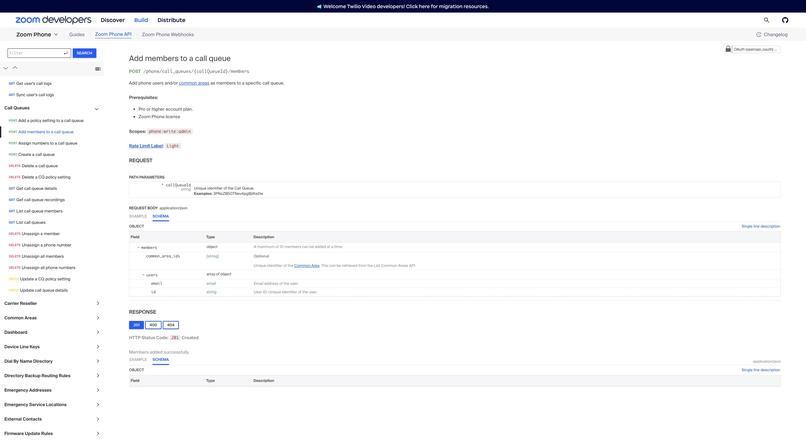 Task type: vqa. For each thing, say whether or not it's contained in the screenshot.
REQUEST to the top
yes



Task type: describe. For each thing, give the bounding box(es) containing it.
users
[[146, 273, 158, 278]]

path
[[129, 175, 139, 180]]

status
[[142, 335, 155, 341]]

400
[[150, 323, 157, 328]]

]
[[218, 254, 219, 259]]

description for response
[[761, 368, 780, 373]]

phone for zoom phone
[[33, 31, 51, 38]]

search image
[[764, 17, 770, 23]]

of
[[216, 272, 219, 277]]

description for request
[[761, 224, 780, 229]]

zoom phone webhooks
[[142, 31, 194, 38]]

object down members
[[129, 368, 144, 373]]

successfully.
[[164, 350, 189, 355]]

single for request
[[742, 224, 753, 229]]

zoom phone
[[16, 31, 51, 38]]

application/json
[[159, 206, 187, 211]]

object up [ string ]
[[207, 245, 217, 250]]

- members
[[137, 244, 157, 251]]

common_area_ids
[[146, 254, 180, 259]]

phone for zoom phone webhooks
[[156, 31, 170, 38]]

changelog link
[[756, 31, 788, 38]]

zoom developer logo image
[[16, 16, 91, 24]]

changelog
[[764, 31, 788, 38]]

array
[[207, 272, 215, 277]]

http
[[129, 335, 141, 341]]

array of object
[[207, 272, 231, 277]]

single line description for request
[[742, 224, 780, 229]]

201 inside 201 button
[[134, 323, 140, 328]]

single for response
[[742, 368, 753, 373]]

body
[[147, 206, 158, 211]]

request for request
[[129, 157, 152, 164]]

field for request
[[131, 235, 139, 240]]

migration
[[439, 3, 463, 9]]

field for response
[[131, 379, 139, 384]]

parameters
[[139, 175, 165, 180]]

400 button
[[145, 321, 161, 330]]

zoom phone webhooks link
[[142, 31, 194, 38]]

zoom for zoom phone
[[16, 31, 32, 38]]

welcome twilio video developers! click here for migration resources.
[[323, 3, 489, 9]]

[ string ]
[[207, 254, 219, 259]]

0 vertical spatial string
[[208, 254, 218, 259]]

developers!
[[377, 3, 405, 9]]



Task type: locate. For each thing, give the bounding box(es) containing it.
2 type from the top
[[206, 379, 215, 384]]

1 horizontal spatial zoom
[[95, 31, 108, 38]]

search image
[[764, 17, 770, 23]]

1 vertical spatial line
[[754, 368, 760, 373]]

zoom for zoom phone api
[[95, 31, 108, 38]]

3 phone from the left
[[156, 31, 170, 38]]

2 single line description from the top
[[742, 368, 780, 373]]

down image
[[54, 33, 58, 37]]

1 request from the top
[[129, 157, 152, 164]]

request for request body application/json
[[129, 206, 147, 211]]

members
[[129, 350, 149, 355]]

added
[[150, 350, 163, 355]]

0 vertical spatial single
[[742, 224, 753, 229]]

0 horizontal spatial zoom
[[16, 31, 32, 38]]

1 zoom from the left
[[16, 31, 32, 38]]

type for response
[[206, 379, 215, 384]]

members added successfully.
[[129, 350, 189, 355]]

line
[[754, 224, 760, 229], [754, 368, 760, 373]]

1 vertical spatial single line description
[[742, 368, 780, 373]]

1 vertical spatial description
[[761, 368, 780, 373]]

2 horizontal spatial zoom
[[142, 31, 155, 38]]

0 horizontal spatial email
[[151, 281, 162, 286]]

line for request
[[754, 224, 760, 229]]

1 single from the top
[[742, 224, 753, 229]]

single
[[742, 224, 753, 229], [742, 368, 753, 373]]

1 vertical spatial -
[[142, 272, 145, 278]]

code:
[[156, 335, 168, 341]]

2 request from the top
[[129, 206, 147, 211]]

video
[[362, 3, 376, 9]]

201 up 'http'
[[134, 323, 140, 328]]

1 line from the top
[[754, 224, 760, 229]]

path parameters
[[129, 175, 165, 180]]

0 horizontal spatial 201
[[134, 323, 140, 328]]

0 vertical spatial field
[[131, 235, 139, 240]]

1 type from the top
[[206, 235, 215, 240]]

api
[[124, 31, 132, 38]]

zoom for zoom phone webhooks
[[142, 31, 155, 38]]

field up - members
[[131, 235, 139, 240]]

request left the body on the left top of page
[[129, 206, 147, 211]]

email
[[151, 281, 162, 286], [207, 281, 216, 286]]

welcome twilio video developers! click here for migration resources. link
[[311, 3, 495, 10]]

welcome
[[323, 3, 346, 9]]

1 vertical spatial type
[[206, 379, 215, 384]]

click
[[406, 3, 418, 9]]

phone
[[33, 31, 51, 38], [109, 31, 123, 38], [156, 31, 170, 38]]

0 vertical spatial line
[[754, 224, 760, 229]]

2 field from the top
[[131, 379, 139, 384]]

- left members
[[137, 244, 140, 251]]

1 vertical spatial single
[[742, 368, 753, 373]]

- left users
[[142, 272, 145, 278]]

string
[[208, 254, 218, 259], [207, 290, 216, 295]]

1 horizontal spatial email
[[207, 281, 216, 286]]

201 right the code:
[[171, 336, 179, 341]]

type for request
[[206, 235, 215, 240]]

here
[[419, 3, 430, 9]]

0 horizontal spatial -
[[137, 244, 140, 251]]

1 horizontal spatial -
[[142, 272, 145, 278]]

id
[[151, 290, 156, 295]]

http status code: 201 created
[[129, 335, 199, 341]]

1 email from the left
[[151, 281, 162, 286]]

1 horizontal spatial 201
[[171, 336, 179, 341]]

description
[[761, 224, 780, 229], [761, 368, 780, 373]]

1 horizontal spatial phone
[[109, 31, 123, 38]]

response
[[129, 309, 156, 316]]

github image
[[782, 17, 788, 23], [782, 17, 788, 23]]

- for array of object
[[142, 272, 145, 278]]

3 zoom from the left
[[142, 31, 155, 38]]

resources.
[[464, 3, 489, 9]]

email down the array
[[207, 281, 216, 286]]

0 vertical spatial -
[[137, 244, 140, 251]]

single line description
[[742, 224, 780, 229], [742, 368, 780, 373]]

string down the array
[[207, 290, 216, 295]]

guides link
[[69, 31, 85, 38]]

1 field from the top
[[131, 235, 139, 240]]

-
[[137, 244, 140, 251], [142, 272, 145, 278]]

1 vertical spatial 201
[[171, 336, 179, 341]]

0 vertical spatial 201
[[134, 323, 140, 328]]

field down members
[[131, 379, 139, 384]]

0 vertical spatial request
[[129, 157, 152, 164]]

line for response
[[754, 368, 760, 373]]

zoom phone api
[[95, 31, 132, 38]]

0 vertical spatial single line description
[[742, 224, 780, 229]]

2 single from the top
[[742, 368, 753, 373]]

1 vertical spatial string
[[207, 290, 216, 295]]

2 description from the top
[[761, 368, 780, 373]]

object
[[129, 224, 144, 229], [207, 245, 217, 250], [220, 272, 231, 277], [129, 368, 144, 373]]

notification image
[[317, 4, 323, 9]]

201 button
[[129, 321, 144, 330]]

404
[[167, 323, 174, 328]]

zoom
[[16, 31, 32, 38], [95, 31, 108, 38], [142, 31, 155, 38]]

object right of
[[220, 272, 231, 277]]

1 vertical spatial request
[[129, 206, 147, 211]]

object up - members
[[129, 224, 144, 229]]

2 line from the top
[[754, 368, 760, 373]]

2 horizontal spatial phone
[[156, 31, 170, 38]]

1 phone from the left
[[33, 31, 51, 38]]

phone for zoom phone api
[[109, 31, 123, 38]]

history image down search image
[[756, 32, 764, 37]]

created
[[182, 335, 199, 341]]

2 phone from the left
[[109, 31, 123, 38]]

single line description for response
[[742, 368, 780, 373]]

zoom phone api link
[[95, 31, 132, 38]]

members
[[141, 245, 157, 250]]

201 inside http status code: 201 created
[[171, 336, 179, 341]]

request body application/json
[[129, 206, 187, 211]]

2 zoom from the left
[[95, 31, 108, 38]]

201
[[134, 323, 140, 328], [171, 336, 179, 341]]

webhooks
[[171, 31, 194, 38]]

phone left api
[[109, 31, 123, 38]]

404 button
[[163, 321, 179, 330]]

guides
[[69, 31, 85, 38]]

phone left "down" image
[[33, 31, 51, 38]]

2 email from the left
[[207, 281, 216, 286]]

twilio
[[347, 3, 361, 9]]

1 description from the top
[[761, 224, 780, 229]]

- users
[[142, 272, 158, 278]]

string up the array
[[208, 254, 218, 259]]

history image
[[756, 32, 764, 37], [756, 32, 761, 37]]

field
[[131, 235, 139, 240], [131, 379, 139, 384]]

email up id on the left bottom
[[151, 281, 162, 286]]

- for object
[[137, 244, 140, 251]]

0 vertical spatial type
[[206, 235, 215, 240]]

notification image
[[317, 4, 322, 9]]

history image left changelog
[[756, 32, 761, 37]]

1 vertical spatial field
[[131, 379, 139, 384]]

1 single line description from the top
[[742, 224, 780, 229]]

for
[[431, 3, 438, 9]]

0 vertical spatial description
[[761, 224, 780, 229]]

type
[[206, 235, 215, 240], [206, 379, 215, 384]]

0 horizontal spatial phone
[[33, 31, 51, 38]]

phone left the webhooks
[[156, 31, 170, 38]]

request up path parameters
[[129, 157, 152, 164]]

request
[[129, 157, 152, 164], [129, 206, 147, 211]]

[
[[207, 254, 208, 259]]



